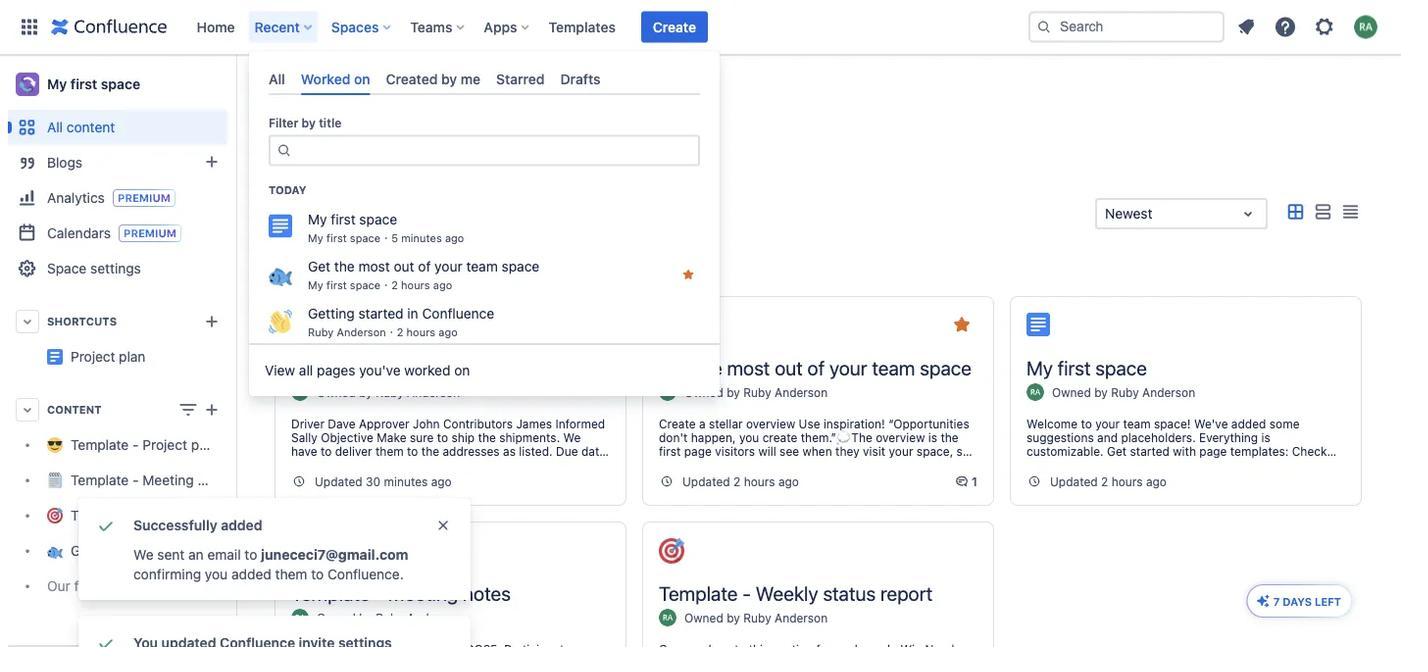 Task type: locate. For each thing, give the bounding box(es) containing it.
profile picture image for template - weekly status report
[[659, 609, 677, 627]]

plan
[[276, 341, 303, 357], [119, 349, 146, 365], [453, 356, 490, 379], [191, 437, 218, 453]]

2 vertical spatial team
[[229, 543, 261, 559]]

confluence image
[[51, 15, 167, 39], [51, 15, 167, 39]]

0 horizontal spatial the
[[97, 543, 117, 559]]

ago inside getting started in confluence ruby anderson ・ 2 hours ago
[[439, 326, 458, 339]]

1 horizontal spatial my first space link
[[265, 74, 354, 94]]

my first space up filter by title
[[265, 76, 354, 92]]

1 vertical spatial the
[[695, 356, 722, 379]]

template - weekly status report
[[71, 507, 274, 524], [659, 582, 933, 605]]

hours inside get the most out of your team space my first space ・ 2 hours ago
[[401, 279, 430, 292]]

0 horizontal spatial template - project plan
[[71, 437, 218, 453]]

worked on inside tab list
[[301, 71, 370, 87]]

1 horizontal spatial template - weekly status report
[[659, 582, 933, 605]]

my up all content link
[[47, 76, 67, 92]]

template
[[291, 356, 370, 379], [71, 437, 129, 453], [71, 472, 129, 488], [71, 507, 129, 524], [291, 582, 370, 605], [659, 582, 738, 605]]

all
[[269, 71, 285, 87], [47, 119, 63, 135], [275, 146, 307, 179], [290, 249, 306, 265]]

1 horizontal spatial notes
[[463, 582, 511, 605]]

all up today on the top of the page
[[275, 146, 307, 179]]

1 vertical spatial template - project plan
[[71, 437, 218, 453]]

profile picture image for get the most out of your team space
[[659, 383, 677, 401]]

plan down shortcuts dropdown button
[[119, 349, 146, 365]]

0 horizontal spatial updated
[[315, 475, 363, 488]]

your inside get the most out of your team space my first space ・ 2 hours ago
[[435, 259, 463, 275]]

minutes
[[401, 232, 442, 245], [384, 475, 428, 488]]

my first space link up filter by title
[[265, 74, 354, 94]]

0 horizontal spatial meeting
[[142, 472, 194, 488]]

left
[[1315, 595, 1342, 608]]

0 vertical spatial starred
[[496, 71, 545, 87]]

・ down search by title field
[[381, 232, 391, 245]]

2 horizontal spatial of
[[808, 356, 825, 379]]

0 vertical spatial of
[[418, 259, 431, 275]]

out inside get the most out of your team space my first space ・ 2 hours ago
[[394, 259, 414, 275]]

team inside space element
[[229, 543, 261, 559]]

my up getting
[[308, 279, 323, 292]]

1 vertical spatial content
[[313, 146, 410, 179]]

premium image down blogs link at the left of page
[[113, 189, 175, 207]]

change view image
[[177, 398, 200, 422]]

first
[[288, 76, 312, 92], [70, 76, 97, 92], [331, 212, 356, 228], [326, 232, 347, 245], [326, 279, 347, 292], [1058, 356, 1091, 379]]

create a page image
[[200, 398, 224, 422]]

get
[[308, 259, 331, 275], [659, 356, 690, 379], [71, 543, 93, 559]]

ago inside get the most out of your team space my first space ・ 2 hours ago
[[433, 279, 452, 292]]

content
[[67, 119, 115, 135], [313, 146, 410, 179]]

1 vertical spatial get the most out of your team space
[[71, 543, 302, 559]]

0 vertical spatial to
[[245, 547, 257, 563]]

all down today on the top of the page
[[290, 249, 306, 265]]

content
[[47, 404, 102, 416]]

1 horizontal spatial of
[[418, 259, 431, 275]]

banner
[[0, 0, 1401, 55]]

worked
[[301, 71, 351, 87], [338, 249, 387, 265]]

1 vertical spatial get
[[659, 356, 690, 379]]

premium image
[[113, 189, 175, 207], [119, 225, 181, 242]]

owned for space
[[1052, 385, 1091, 399]]

template - meeting notes link
[[8, 463, 233, 498]]

project plan up the view
[[228, 341, 303, 357]]

2 vertical spatial the
[[97, 543, 117, 559]]

get down unstar get the most out of your team space icon
[[659, 356, 690, 379]]

0 vertical spatial content
[[67, 119, 115, 135]]

get the most out of your team space inside tree
[[71, 543, 302, 559]]

worked down the "my first space ・ 5 minutes ago"
[[338, 249, 387, 265]]

email
[[207, 547, 241, 563]]

・ inside getting started in confluence ruby anderson ・ 2 hours ago
[[386, 326, 397, 339]]

1 vertical spatial weekly
[[756, 582, 818, 605]]

meeting
[[142, 472, 194, 488], [388, 582, 458, 605]]

on down 5 at top left
[[391, 249, 406, 265]]

search image
[[1037, 19, 1052, 35]]

0 horizontal spatial out
[[156, 543, 177, 559]]

to right email
[[245, 547, 257, 563]]

project plan
[[228, 341, 303, 357], [71, 349, 146, 365]]

1 updated from the left
[[315, 475, 363, 488]]

help icon image
[[1274, 15, 1297, 39]]

:sunglasses: image
[[291, 313, 317, 338], [291, 313, 317, 338]]

first inside space element
[[70, 76, 97, 92]]

content up blogs
[[67, 119, 115, 135]]

project
[[228, 341, 272, 357], [71, 349, 115, 365], [388, 356, 449, 379], [142, 437, 187, 453]]

status inside space element
[[192, 507, 231, 524]]

2 updated from the left
[[683, 475, 730, 488]]

・ up 'started'
[[381, 279, 391, 292]]

all content up blogs
[[47, 119, 115, 135]]

premium image inside analytics link
[[113, 189, 175, 207]]

success image down the "template - meeting notes" link
[[94, 514, 118, 537]]

1 vertical spatial worked
[[338, 249, 387, 265]]

starred
[[496, 71, 545, 87], [432, 249, 479, 265]]

template inside 'template - weekly status report' link
[[71, 507, 129, 524]]

blogs
[[47, 154, 83, 171]]

2 success image from the top
[[94, 632, 118, 647]]

ruby
[[308, 326, 334, 339], [376, 385, 404, 399], [744, 385, 772, 399], [1111, 385, 1139, 399], [376, 611, 404, 625], [744, 611, 772, 625]]

1 horizontal spatial the
[[334, 259, 355, 275]]

worked on down the "my first space ・ 5 minutes ago"
[[338, 249, 406, 265]]

0 horizontal spatial project plan
[[71, 349, 146, 365]]

0 vertical spatial your
[[435, 259, 463, 275]]

most inside get the most out of your team space my first space ・ 2 hours ago
[[358, 259, 390, 275]]

added up email
[[221, 517, 262, 534]]

1 vertical spatial all content
[[275, 146, 410, 179]]

ago
[[445, 232, 464, 245], [433, 279, 452, 292], [439, 326, 458, 339], [431, 475, 452, 488], [779, 475, 799, 488], [1146, 475, 1167, 488]]

minutes inside today element
[[401, 232, 442, 245]]

0 vertical spatial status
[[192, 507, 231, 524]]

0 horizontal spatial template - meeting notes
[[71, 472, 233, 488]]

report inside 'template - weekly status report' link
[[235, 507, 274, 524]]

0 vertical spatial get
[[308, 259, 331, 275]]

premium image inside calendars link
[[119, 225, 181, 242]]

worked on button
[[330, 241, 415, 273]]

tree containing template - project plan
[[8, 428, 302, 604]]

premium icon image
[[1256, 593, 1272, 609]]

worked up title
[[301, 71, 351, 87]]

the
[[334, 259, 355, 275], [695, 356, 722, 379], [97, 543, 117, 559]]

updated 30 minutes ago
[[315, 475, 452, 488]]

most
[[358, 259, 390, 275], [727, 356, 770, 379], [121, 543, 153, 559]]

get the most out of your team space
[[659, 356, 972, 379], [71, 543, 302, 559]]

added
[[221, 517, 262, 534], [231, 566, 271, 583]]

0 vertical spatial all content
[[47, 119, 115, 135]]

teams
[[410, 19, 452, 35]]

content down title
[[313, 146, 410, 179]]

tab list
[[261, 63, 708, 95]]

2 vertical spatial out
[[156, 543, 177, 559]]

minutes right 5 at top left
[[401, 232, 442, 245]]

template inside the "template - meeting notes" link
[[71, 472, 129, 488]]

owned by ruby anderson for weekly
[[685, 611, 828, 625]]

0 vertical spatial success image
[[94, 514, 118, 537]]

0 horizontal spatial content
[[67, 119, 115, 135]]

2 vertical spatial get
[[71, 543, 93, 559]]

dismiss image
[[435, 518, 451, 534]]

0 horizontal spatial weekly
[[142, 507, 188, 524]]

get the most out of your team space link
[[8, 534, 302, 569]]

1 horizontal spatial your
[[435, 259, 463, 275]]

on inside button
[[391, 249, 406, 265]]

my first space up the "my first space ・ 5 minutes ago"
[[308, 212, 397, 228]]

premium image for calendars
[[119, 225, 181, 242]]

get up getting
[[308, 259, 331, 275]]

settings icon image
[[1313, 15, 1337, 39]]

0 vertical spatial minutes
[[401, 232, 442, 245]]

0 vertical spatial team
[[466, 259, 498, 275]]

worked on up title
[[301, 71, 370, 87]]

updated
[[315, 475, 363, 488], [683, 475, 730, 488], [1050, 475, 1098, 488]]

・ inside get the most out of your team space my first space ・ 2 hours ago
[[381, 279, 391, 292]]

you've
[[359, 363, 401, 379]]

1 horizontal spatial template - meeting notes
[[291, 582, 511, 605]]

most inside space element
[[121, 543, 153, 559]]

anderson for plan
[[407, 385, 460, 399]]

by for template - project plan
[[359, 385, 372, 399]]

project down change view image on the left bottom of page
[[142, 437, 187, 453]]

all inside button
[[290, 249, 306, 265]]

2 vertical spatial ・
[[386, 326, 397, 339]]

worked on
[[301, 71, 370, 87], [338, 249, 406, 265]]

my first space link up all content link
[[8, 65, 228, 104]]

owned for project
[[317, 385, 356, 399]]

0 vertical spatial most
[[358, 259, 390, 275]]

template - project plan down getting started in confluence ruby anderson ・ 2 hours ago
[[291, 356, 490, 379]]

5
[[391, 232, 398, 245]]

my first space down the page 'icon'
[[1027, 356, 1147, 379]]

notes
[[198, 472, 233, 488], [463, 582, 511, 605]]

0 horizontal spatial most
[[121, 543, 153, 559]]

tree
[[8, 428, 302, 604]]

:fish: image
[[269, 263, 292, 287], [269, 263, 292, 287]]

・
[[381, 232, 391, 245], [381, 279, 391, 292], [386, 326, 397, 339]]

ruby for plan
[[376, 385, 404, 399]]

1 horizontal spatial most
[[358, 259, 390, 275]]

added down email
[[231, 566, 271, 583]]

project plan link down shortcuts dropdown button
[[71, 349, 146, 365]]

0 horizontal spatial on
[[354, 71, 370, 87]]

1 vertical spatial report
[[881, 582, 933, 605]]

0 horizontal spatial your
[[197, 543, 225, 559]]

my
[[265, 76, 284, 92], [47, 76, 67, 92], [308, 212, 327, 228], [308, 232, 323, 245], [308, 279, 323, 292], [1027, 356, 1053, 379]]

plan down "create a page" image
[[191, 437, 218, 453]]

pages
[[317, 363, 355, 379]]

1 horizontal spatial team
[[466, 259, 498, 275]]

1 vertical spatial ・
[[381, 279, 391, 292]]

1 vertical spatial status
[[823, 582, 876, 605]]

by
[[441, 71, 457, 87], [302, 116, 316, 130], [359, 385, 372, 399], [727, 385, 740, 399], [1095, 385, 1108, 399], [359, 611, 372, 625], [727, 611, 740, 625]]

1 vertical spatial most
[[727, 356, 770, 379]]

1 vertical spatial success image
[[94, 632, 118, 647]]

0 horizontal spatial get the most out of your team space
[[71, 543, 302, 559]]

out
[[394, 259, 414, 275], [775, 356, 803, 379], [156, 543, 177, 559]]

0 vertical spatial template - weekly status report
[[71, 507, 274, 524]]

ruby for status
[[744, 611, 772, 625]]

2 horizontal spatial get
[[659, 356, 690, 379]]

Filter by title text field
[[298, 137, 686, 164]]

0 vertical spatial premium image
[[113, 189, 175, 207]]

owned by ruby anderson
[[317, 385, 460, 399], [685, 385, 828, 399], [1052, 385, 1196, 399], [317, 611, 460, 625], [685, 611, 828, 625]]

1 horizontal spatial on
[[391, 249, 406, 265]]

1 vertical spatial starred
[[432, 249, 479, 265]]

profile picture image
[[291, 383, 309, 401], [659, 383, 677, 401], [1027, 383, 1044, 401], [291, 609, 309, 627], [659, 609, 677, 627]]

template - project plan image
[[47, 349, 63, 365]]

in
[[407, 306, 418, 322]]

tree inside space element
[[8, 428, 302, 604]]

view all pages you've worked on
[[265, 363, 470, 379]]

2 horizontal spatial updated
[[1050, 475, 1098, 488]]

0 horizontal spatial notes
[[198, 472, 233, 488]]

filter by title
[[269, 116, 342, 130]]

・ down 'started'
[[386, 326, 397, 339]]

get inside get the most out of your team space my first space ・ 2 hours ago
[[308, 259, 331, 275]]

project plan down shortcuts dropdown button
[[71, 349, 146, 365]]

premium image up space settings link
[[119, 225, 181, 242]]

0 vertical spatial template - meeting notes
[[71, 472, 233, 488]]

ruby anderson link
[[376, 385, 460, 399], [744, 385, 828, 399], [1111, 385, 1196, 399], [376, 611, 460, 625], [744, 611, 828, 625]]

2 horizontal spatial team
[[872, 356, 915, 379]]

1 horizontal spatial starred
[[496, 71, 545, 87]]

template - project plan link
[[8, 428, 228, 463]]

0 vertical spatial worked on
[[301, 71, 370, 87]]

team
[[466, 259, 498, 275], [872, 356, 915, 379], [229, 543, 261, 559]]

view all pages you've worked on link
[[249, 351, 720, 391]]

analytics link
[[8, 180, 228, 216]]

2 horizontal spatial the
[[695, 356, 722, 379]]

0 horizontal spatial report
[[235, 507, 274, 524]]

all content down title
[[275, 146, 410, 179]]

the down unstar get the most out of your team space icon
[[695, 356, 722, 379]]

my first space inside today element
[[308, 212, 397, 228]]

2
[[391, 279, 398, 292], [397, 326, 403, 339], [734, 475, 741, 488], [1101, 475, 1108, 488]]

open image
[[1237, 202, 1260, 226]]

hours
[[401, 279, 430, 292], [407, 326, 436, 339], [744, 475, 775, 488], [1112, 475, 1143, 488]]

:notepad_spiral: image
[[291, 538, 317, 564]]

1 horizontal spatial report
[[881, 582, 933, 605]]

you
[[205, 566, 228, 583]]

all content link
[[8, 110, 228, 145]]

3 updated from the left
[[1050, 475, 1098, 488]]

my first space inside space element
[[47, 76, 140, 92]]

0 horizontal spatial team
[[229, 543, 261, 559]]

added inside "we sent an email to junececi7@gmail.com confirming you added them to confluence."
[[231, 566, 271, 583]]

weekly inside space element
[[142, 507, 188, 524]]

on left created
[[354, 71, 370, 87]]

1 vertical spatial to
[[311, 566, 324, 583]]

to down "junececi7@gmail.com"
[[311, 566, 324, 583]]

1 vertical spatial template - meeting notes
[[291, 582, 511, 605]]

0 vertical spatial weekly
[[142, 507, 188, 524]]

0 horizontal spatial template - weekly status report
[[71, 507, 274, 524]]

blogs link
[[8, 145, 228, 180]]

0 vertical spatial out
[[394, 259, 414, 275]]

the up our final sales! draft
[[97, 543, 117, 559]]

1 horizontal spatial weekly
[[756, 582, 818, 605]]

template - weekly status report inside space element
[[71, 507, 274, 524]]

meeting down dismiss icon
[[388, 582, 458, 605]]

started
[[358, 306, 404, 322]]

we
[[133, 547, 154, 563]]

sales!
[[105, 578, 141, 594]]

my up all button
[[308, 212, 327, 228]]

page image
[[1027, 313, 1050, 336]]

ruby anderson link for most
[[744, 385, 828, 399]]

success image down our final sales! draft
[[94, 632, 118, 647]]

get up "final"
[[71, 543, 93, 559]]

my first space up all content link
[[47, 76, 140, 92]]

minutes right 30
[[384, 475, 428, 488]]

1 vertical spatial worked on
[[338, 249, 406, 265]]

template - meeting notes inside space element
[[71, 472, 233, 488]]

my left worked on button
[[308, 232, 323, 245]]

space settings
[[47, 260, 141, 277]]

2 horizontal spatial out
[[775, 356, 803, 379]]

2 vertical spatial your
[[197, 543, 225, 559]]

:dart: image
[[659, 538, 685, 564]]

notes inside space element
[[198, 472, 233, 488]]

0 horizontal spatial of
[[181, 543, 194, 559]]

meeting up 'template - weekly status report' link
[[142, 472, 194, 488]]

your inside space element
[[197, 543, 225, 559]]

spaces button
[[325, 11, 399, 43]]

-
[[375, 356, 383, 379], [132, 437, 139, 453], [132, 472, 139, 488], [132, 507, 139, 524], [375, 582, 383, 605], [743, 582, 751, 605]]

0 horizontal spatial updated 2 hours ago
[[683, 475, 799, 488]]

0 horizontal spatial my first space link
[[8, 65, 228, 104]]

success image
[[94, 514, 118, 537], [94, 632, 118, 647]]

confluence
[[422, 306, 494, 322]]

junececi7@gmail.com
[[261, 547, 409, 563]]

template - project plan up the "template - meeting notes" link
[[71, 437, 218, 453]]

my right collapse sidebar image at the top
[[265, 76, 284, 92]]

starred up the confluence
[[432, 249, 479, 265]]

by for template - meeting notes
[[359, 611, 372, 625]]

on right worked
[[454, 363, 470, 379]]

the right all button
[[334, 259, 355, 275]]

template - meeting notes up 'template - weekly status report' link
[[71, 472, 233, 488]]

ruby anderson link for project
[[376, 385, 460, 399]]

1 vertical spatial meeting
[[388, 582, 458, 605]]

project down getting started in confluence ruby anderson ・ 2 hours ago
[[388, 356, 449, 379]]

all up blogs
[[47, 119, 63, 135]]

1 vertical spatial added
[[231, 566, 271, 583]]

0 vertical spatial the
[[334, 259, 355, 275]]

1 horizontal spatial updated 2 hours ago
[[1050, 475, 1167, 488]]

:wave: image
[[269, 310, 292, 334], [269, 310, 292, 334]]

template - project plan inside tree
[[71, 437, 218, 453]]

1 vertical spatial template - weekly status report
[[659, 582, 933, 605]]

1 horizontal spatial updated
[[683, 475, 730, 488]]

starred right me
[[496, 71, 545, 87]]

2 horizontal spatial on
[[454, 363, 470, 379]]

2 inside get the most out of your team space my first space ・ 2 hours ago
[[391, 279, 398, 292]]

template - meeting notes down "junececi7@gmail.com"
[[291, 582, 511, 605]]

status
[[192, 507, 231, 524], [823, 582, 876, 605]]

1 success image from the top
[[94, 514, 118, 537]]

of inside get the most out of your team space my first space ・ 2 hours ago
[[418, 259, 431, 275]]

1 horizontal spatial get
[[308, 259, 331, 275]]

of
[[418, 259, 431, 275], [808, 356, 825, 379], [181, 543, 194, 559]]

None text field
[[1105, 204, 1109, 224]]



Task type: describe. For each thing, give the bounding box(es) containing it.
getting started in confluence ruby anderson ・ 2 hours ago
[[308, 306, 494, 339]]

30
[[366, 475, 381, 488]]

owned by ruby anderson for project
[[317, 385, 460, 399]]

recent
[[255, 19, 300, 35]]

2 horizontal spatial most
[[727, 356, 770, 379]]

successfully
[[133, 517, 217, 534]]

ruby for notes
[[376, 611, 404, 625]]

1 horizontal spatial status
[[823, 582, 876, 605]]

content button
[[8, 392, 228, 428]]

our
[[47, 578, 70, 594]]

sent
[[157, 547, 185, 563]]

template - weekly status report link
[[8, 498, 274, 534]]

0 vertical spatial on
[[354, 71, 370, 87]]

unstar image
[[950, 313, 974, 336]]

we sent an email to junececi7@gmail.com confirming you added them to confluence.
[[133, 547, 409, 583]]

2 vertical spatial on
[[454, 363, 470, 379]]

appswitcher icon image
[[18, 15, 41, 39]]

confluence.
[[328, 566, 404, 583]]

an
[[188, 547, 204, 563]]

ruby for out
[[744, 385, 772, 399]]

all content inside space element
[[47, 119, 115, 135]]

space
[[47, 260, 87, 277]]

calendars link
[[8, 216, 228, 251]]

project up the view
[[228, 341, 272, 357]]

get inside space element
[[71, 543, 93, 559]]

my inside get the most out of your team space my first space ・ 2 hours ago
[[308, 279, 323, 292]]

1
[[972, 475, 978, 488]]

1 vertical spatial notes
[[463, 582, 511, 605]]

by for my first space
[[1095, 385, 1108, 399]]

ruby anderson link for meeting
[[376, 611, 460, 625]]

out inside space element
[[156, 543, 177, 559]]

1 horizontal spatial meeting
[[388, 582, 458, 605]]

by for template - weekly status report
[[727, 611, 740, 625]]

drafts
[[561, 71, 601, 87]]

starred inside tab list
[[496, 71, 545, 87]]

Search by title field
[[300, 200, 493, 228]]

space settings link
[[8, 251, 228, 286]]

my down the page 'icon'
[[1027, 356, 1053, 379]]

owned for most
[[685, 385, 724, 399]]

1 horizontal spatial content
[[313, 146, 410, 179]]

ruby anderson link for weekly
[[744, 611, 828, 625]]

add shortcut image
[[200, 310, 224, 333]]

collapse sidebar image
[[214, 65, 257, 104]]

starred button
[[423, 241, 488, 273]]

getting
[[308, 306, 355, 322]]

my inside space element
[[47, 76, 67, 92]]

get the most out of your team space my first space ・ 2 hours ago
[[308, 259, 540, 292]]

list image
[[1311, 200, 1335, 224]]

by inside tab list
[[441, 71, 457, 87]]

owned for meeting
[[317, 611, 356, 625]]

profile picture image for template - project plan
[[291, 383, 309, 401]]

1 updated 2 hours ago from the left
[[683, 475, 799, 488]]

Search field
[[1029, 11, 1225, 43]]

owned for weekly
[[685, 611, 724, 625]]

settings
[[90, 260, 141, 277]]

create
[[653, 19, 696, 35]]

by for get the most out of your team space
[[727, 385, 740, 399]]

space element
[[0, 55, 303, 647]]

:notepad_spiral: image
[[291, 538, 317, 564]]

team inside get the most out of your team space my first space ・ 2 hours ago
[[466, 259, 498, 275]]

draft
[[149, 581, 186, 594]]

1 horizontal spatial get the most out of your team space
[[659, 356, 972, 379]]

premium image for analytics
[[113, 189, 175, 207]]

today element
[[249, 206, 720, 343]]

comments image
[[954, 474, 970, 489]]

created
[[386, 71, 438, 87]]

confirming
[[133, 566, 201, 583]]

:dart: image
[[659, 538, 685, 564]]

ruby inside getting started in confluence ruby anderson ・ 2 hours ago
[[308, 326, 334, 339]]

apps
[[484, 19, 517, 35]]

final
[[74, 578, 101, 594]]

cards image
[[1284, 200, 1307, 224]]

anderson inside getting started in confluence ruby anderson ・ 2 hours ago
[[337, 326, 386, 339]]

0 vertical spatial ・
[[381, 232, 391, 245]]

anderson for out
[[775, 385, 828, 399]]

unstar get the most out of your team space image
[[681, 267, 696, 283]]

updated for template
[[315, 475, 363, 488]]

analytics
[[47, 189, 105, 205]]

7
[[1274, 595, 1280, 608]]

worked inside button
[[338, 249, 387, 265]]

1 vertical spatial of
[[808, 356, 825, 379]]

created by me
[[386, 71, 481, 87]]

project down shortcuts at left
[[71, 349, 115, 365]]

filter
[[269, 116, 299, 130]]

1 horizontal spatial all content
[[275, 146, 410, 179]]

owned by ruby anderson for space
[[1052, 385, 1196, 399]]

the inside tree
[[97, 543, 117, 559]]

view
[[265, 363, 295, 379]]

calendars
[[47, 225, 111, 241]]

banner containing home
[[0, 0, 1401, 55]]

of inside space element
[[181, 543, 194, 559]]

the inside get the most out of your team space my first space ・ 2 hours ago
[[334, 259, 355, 275]]

profile picture image for template - meeting notes
[[291, 609, 309, 627]]

1 vertical spatial minutes
[[384, 475, 428, 488]]

them
[[275, 566, 307, 583]]

plan up the view
[[276, 341, 303, 357]]

title
[[319, 116, 342, 130]]

shortcuts
[[47, 315, 117, 328]]

today
[[269, 184, 306, 196]]

create a blog image
[[200, 150, 224, 174]]

notification icon image
[[1235, 15, 1258, 39]]

apps button
[[478, 11, 537, 43]]

templates
[[549, 19, 616, 35]]

updated for my
[[1050, 475, 1098, 488]]

all button
[[275, 241, 322, 273]]

all inside space element
[[47, 119, 63, 135]]

templates link
[[543, 11, 622, 43]]

me
[[461, 71, 481, 87]]

home
[[197, 19, 235, 35]]

0 vertical spatial worked
[[301, 71, 351, 87]]

7 days left button
[[1248, 585, 1351, 617]]

compact list image
[[1339, 200, 1362, 224]]

first inside get the most out of your team space my first space ・ 2 hours ago
[[326, 279, 347, 292]]

global element
[[12, 0, 1025, 54]]

my first space ・ 5 minutes ago
[[308, 232, 464, 245]]

template inside template - project plan link
[[71, 437, 129, 453]]

worked on inside worked on button
[[338, 249, 406, 265]]

shortcuts button
[[8, 304, 228, 339]]

ruby anderson link for space
[[1111, 385, 1196, 399]]

anderson for status
[[775, 611, 828, 625]]

teams button
[[404, 11, 472, 43]]

2 updated 2 hours ago from the left
[[1050, 475, 1167, 488]]

1 vertical spatial out
[[775, 356, 803, 379]]

tab list containing all
[[261, 63, 708, 95]]

our final sales! draft
[[47, 578, 186, 594]]

0 vertical spatial template - project plan
[[291, 356, 490, 379]]

all right collapse sidebar image at the top
[[269, 71, 285, 87]]

recent button
[[249, 11, 320, 43]]

plan right worked
[[453, 356, 490, 379]]

project plan link up change view image on the left bottom of page
[[8, 339, 303, 375]]

hours inside getting started in confluence ruby anderson ・ 2 hours ago
[[407, 326, 436, 339]]

home link
[[191, 11, 241, 43]]

1 vertical spatial your
[[830, 356, 868, 379]]

owned by ruby anderson for most
[[685, 385, 828, 399]]

your profile and preferences image
[[1354, 15, 1378, 39]]

profile picture image for my first space
[[1027, 383, 1044, 401]]

0 vertical spatial added
[[221, 517, 262, 534]]

meeting inside space element
[[142, 472, 194, 488]]

1 vertical spatial team
[[872, 356, 915, 379]]

spaces
[[331, 19, 379, 35]]

successfully added
[[133, 517, 262, 534]]

all
[[299, 363, 313, 379]]

anderson for notes
[[407, 611, 460, 625]]

1 horizontal spatial project plan
[[228, 341, 303, 357]]

content inside space element
[[67, 119, 115, 135]]

days
[[1283, 595, 1312, 608]]

create link
[[641, 11, 708, 43]]

newest
[[1105, 205, 1153, 222]]

space inside tree
[[264, 543, 302, 559]]

7 days left
[[1274, 595, 1342, 608]]

worked
[[404, 363, 451, 379]]

starred inside button
[[432, 249, 479, 265]]

0 horizontal spatial to
[[245, 547, 257, 563]]

2 inside getting started in confluence ruby anderson ・ 2 hours ago
[[397, 326, 403, 339]]

owned by ruby anderson for meeting
[[317, 611, 460, 625]]



Task type: vqa. For each thing, say whether or not it's contained in the screenshot.
the rightmost 'Ruby'
no



